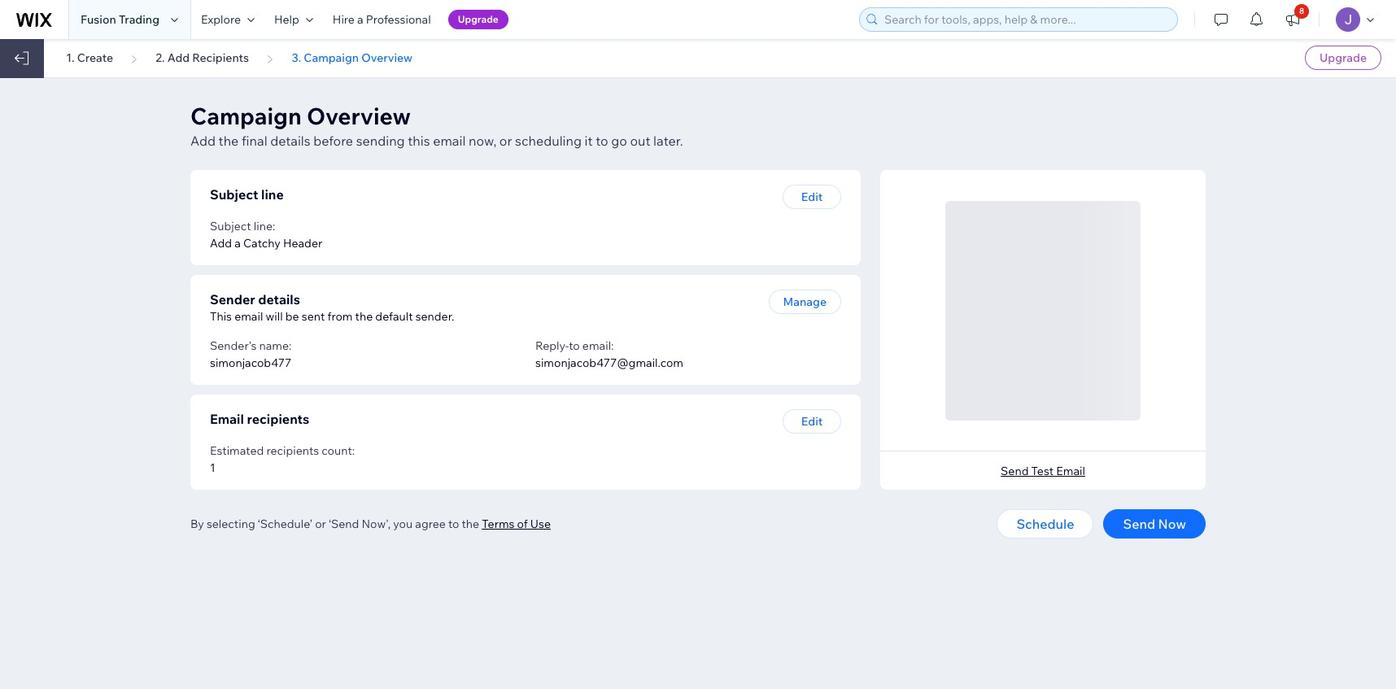 Task type: describe. For each thing, give the bounding box(es) containing it.
campaign inside campaign overview add the final details before sending this email now, or scheduling it to go out later.
[[190, 102, 302, 130]]

the inside sender details this email will be sent from the default sender.
[[355, 309, 373, 324]]

create
[[77, 50, 113, 65]]

edit for subject line
[[801, 190, 823, 204]]

now,
[[469, 133, 497, 149]]

add for subject line:
[[210, 236, 232, 251]]

name:
[[259, 339, 292, 353]]

final
[[242, 133, 267, 149]]

will
[[266, 309, 283, 324]]

2 vertical spatial the
[[462, 517, 479, 531]]

add for campaign overview
[[190, 133, 216, 149]]

use
[[530, 517, 551, 531]]

this
[[210, 309, 232, 324]]

reply-to email: simonjacob477@gmail.com
[[535, 339, 684, 370]]

overview inside campaign overview add the final details before sending this email now, or scheduling it to go out later.
[[307, 102, 411, 130]]

email recipients
[[210, 411, 309, 427]]

of
[[517, 517, 528, 531]]

email inside sender details this email will be sent from the default sender.
[[234, 309, 263, 324]]

later.
[[654, 133, 683, 149]]

send test email button
[[1001, 464, 1086, 479]]

now',
[[362, 517, 391, 531]]

sender's
[[210, 339, 257, 353]]

8
[[1300, 6, 1305, 16]]

header
[[283, 236, 322, 251]]

hire a professional
[[333, 12, 431, 27]]

recipients for estimated
[[266, 444, 319, 458]]

0 vertical spatial upgrade
[[458, 13, 499, 25]]

email:
[[583, 339, 614, 353]]

1 horizontal spatial campaign
[[304, 50, 359, 65]]

explore
[[201, 12, 241, 27]]

estimated
[[210, 444, 264, 458]]

scheduling
[[515, 133, 582, 149]]

manage
[[783, 295, 827, 309]]

edit button for email recipients
[[783, 409, 841, 434]]

3.
[[292, 50, 301, 65]]

help
[[274, 12, 299, 27]]

hire a professional link
[[323, 0, 441, 39]]

this
[[408, 133, 430, 149]]

0 horizontal spatial or
[[315, 517, 326, 531]]

trading
[[119, 12, 160, 27]]

send now button
[[1104, 509, 1206, 539]]

simonjacob477@gmail.com
[[535, 356, 684, 370]]

send now
[[1123, 516, 1187, 532]]

test
[[1032, 464, 1054, 479]]

go
[[611, 133, 627, 149]]

0 vertical spatial email
[[210, 411, 244, 427]]

1 vertical spatial upgrade button
[[1305, 46, 1382, 70]]

1. create
[[66, 50, 113, 65]]

0 vertical spatial overview
[[361, 50, 413, 65]]

estimated recipients count: 1
[[210, 444, 355, 475]]

you
[[393, 517, 413, 531]]

sent
[[302, 309, 325, 324]]

2. add recipients
[[156, 50, 249, 65]]

help button
[[264, 0, 323, 39]]

2. add recipients link
[[156, 50, 249, 65]]

0 vertical spatial a
[[357, 12, 364, 27]]

Search for tools, apps, help & more... field
[[880, 8, 1173, 31]]

sender
[[210, 291, 255, 308]]

8 button
[[1275, 0, 1311, 39]]

subject for subject line: add a catchy header
[[210, 219, 251, 234]]

line:
[[254, 219, 275, 234]]



Task type: vqa. For each thing, say whether or not it's contained in the screenshot.
bottom the upgrade button
yes



Task type: locate. For each thing, give the bounding box(es) containing it.
terms
[[482, 517, 515, 531]]

subject
[[210, 186, 258, 203], [210, 219, 251, 234]]

recipients up estimated recipients count: 1
[[247, 411, 309, 427]]

add left final
[[190, 133, 216, 149]]

1.
[[66, 50, 75, 65]]

send test email
[[1001, 464, 1086, 479]]

add
[[167, 50, 190, 65], [190, 133, 216, 149], [210, 236, 232, 251]]

before
[[314, 133, 353, 149]]

email down sender
[[234, 309, 263, 324]]

1 vertical spatial subject
[[210, 219, 251, 234]]

selecting
[[207, 517, 255, 531]]

sender details this email will be sent from the default sender.
[[210, 291, 455, 324]]

details up will
[[258, 291, 300, 308]]

0 vertical spatial the
[[219, 133, 239, 149]]

to right the it
[[596, 133, 608, 149]]

overview down hire a professional
[[361, 50, 413, 65]]

2 edit button from the top
[[783, 409, 841, 434]]

1 vertical spatial overview
[[307, 102, 411, 130]]

sender's name: simonjacob477
[[210, 339, 292, 370]]

email right test
[[1057, 464, 1086, 479]]

1 subject from the top
[[210, 186, 258, 203]]

to inside campaign overview add the final details before sending this email now, or scheduling it to go out later.
[[596, 133, 608, 149]]

recipients left "count:"
[[266, 444, 319, 458]]

add right the 2.
[[167, 50, 190, 65]]

0 vertical spatial add
[[167, 50, 190, 65]]

1 vertical spatial or
[[315, 517, 326, 531]]

edit for email recipients
[[801, 414, 823, 429]]

upgrade button right professional
[[448, 10, 509, 29]]

manage button
[[769, 290, 841, 314]]

send left the "now"
[[1123, 516, 1156, 532]]

0 vertical spatial recipients
[[247, 411, 309, 427]]

the left final
[[219, 133, 239, 149]]

1 vertical spatial email
[[234, 309, 263, 324]]

to left email:
[[569, 339, 580, 353]]

send inside button
[[1123, 516, 1156, 532]]

add left catchy
[[210, 236, 232, 251]]

0 vertical spatial or
[[500, 133, 512, 149]]

the left the terms
[[462, 517, 479, 531]]

0 horizontal spatial upgrade
[[458, 13, 499, 25]]

or
[[500, 133, 512, 149], [315, 517, 326, 531]]

1 horizontal spatial to
[[569, 339, 580, 353]]

1 vertical spatial to
[[569, 339, 580, 353]]

1 vertical spatial add
[[190, 133, 216, 149]]

email up estimated
[[210, 411, 244, 427]]

subject for subject line
[[210, 186, 258, 203]]

1 horizontal spatial or
[[500, 133, 512, 149]]

send left test
[[1001, 464, 1029, 479]]

0 horizontal spatial the
[[219, 133, 239, 149]]

2 vertical spatial to
[[448, 517, 459, 531]]

'schedule'
[[258, 517, 313, 531]]

0 vertical spatial subject
[[210, 186, 258, 203]]

email right this
[[433, 133, 466, 149]]

1 vertical spatial the
[[355, 309, 373, 324]]

3. campaign overview link
[[292, 50, 413, 65]]

1 edit from the top
[[801, 190, 823, 204]]

0 vertical spatial upgrade button
[[448, 10, 509, 29]]

0 horizontal spatial send
[[1001, 464, 1029, 479]]

1 vertical spatial send
[[1123, 516, 1156, 532]]

email
[[210, 411, 244, 427], [1057, 464, 1086, 479]]

sending
[[356, 133, 405, 149]]

0 horizontal spatial upgrade button
[[448, 10, 509, 29]]

default
[[375, 309, 413, 324]]

fusion
[[81, 12, 116, 27]]

by
[[190, 517, 204, 531]]

details
[[270, 133, 311, 149], [258, 291, 300, 308]]

schedule
[[1017, 516, 1075, 532]]

campaign overview add the final details before sending this email now, or scheduling it to go out later.
[[190, 102, 683, 149]]

1 horizontal spatial a
[[357, 12, 364, 27]]

to inside reply-to email: simonjacob477@gmail.com
[[569, 339, 580, 353]]

recipients for email
[[247, 411, 309, 427]]

1 horizontal spatial upgrade button
[[1305, 46, 1382, 70]]

overview
[[361, 50, 413, 65], [307, 102, 411, 130]]

to
[[596, 133, 608, 149], [569, 339, 580, 353], [448, 517, 459, 531]]

it
[[585, 133, 593, 149]]

1 vertical spatial edit button
[[783, 409, 841, 434]]

out
[[630, 133, 651, 149]]

schedule button
[[997, 509, 1094, 539]]

subject inside subject line: add a catchy header
[[210, 219, 251, 234]]

terms of use link
[[482, 517, 551, 531]]

1 horizontal spatial send
[[1123, 516, 1156, 532]]

or right now,
[[500, 133, 512, 149]]

email
[[433, 133, 466, 149], [234, 309, 263, 324]]

1 horizontal spatial email
[[433, 133, 466, 149]]

agree
[[415, 517, 446, 531]]

2 horizontal spatial to
[[596, 133, 608, 149]]

edit button
[[783, 185, 841, 209], [783, 409, 841, 434]]

1 edit button from the top
[[783, 185, 841, 209]]

0 horizontal spatial a
[[235, 236, 241, 251]]

upgrade button
[[448, 10, 509, 29], [1305, 46, 1382, 70]]

the
[[219, 133, 239, 149], [355, 309, 373, 324], [462, 517, 479, 531]]

1
[[210, 461, 215, 475]]

a left catchy
[[235, 236, 241, 251]]

a right hire
[[357, 12, 364, 27]]

add inside subject line: add a catchy header
[[210, 236, 232, 251]]

subject line
[[210, 186, 284, 203]]

1 vertical spatial recipients
[[266, 444, 319, 458]]

edit
[[801, 190, 823, 204], [801, 414, 823, 429]]

0 vertical spatial edit button
[[783, 185, 841, 209]]

campaign right 3.
[[304, 50, 359, 65]]

line
[[261, 186, 284, 203]]

details inside sender details this email will be sent from the default sender.
[[258, 291, 300, 308]]

1. create link
[[66, 50, 113, 65]]

edit button for subject line
[[783, 185, 841, 209]]

1 vertical spatial upgrade
[[1320, 50, 1367, 65]]

1 horizontal spatial email
[[1057, 464, 1086, 479]]

subject line: add a catchy header
[[210, 219, 322, 251]]

0 horizontal spatial email
[[234, 309, 263, 324]]

overview up sending
[[307, 102, 411, 130]]

the inside campaign overview add the final details before sending this email now, or scheduling it to go out later.
[[219, 133, 239, 149]]

0 horizontal spatial campaign
[[190, 102, 302, 130]]

simonjacob477
[[210, 356, 291, 370]]

a inside subject line: add a catchy header
[[235, 236, 241, 251]]

fusion trading
[[81, 12, 160, 27]]

subject left line:
[[210, 219, 251, 234]]

'send
[[329, 517, 359, 531]]

0 vertical spatial send
[[1001, 464, 1029, 479]]

upgrade button down the 8 button
[[1305, 46, 1382, 70]]

1 vertical spatial a
[[235, 236, 241, 251]]

a
[[357, 12, 364, 27], [235, 236, 241, 251]]

from
[[328, 309, 353, 324]]

0 horizontal spatial email
[[210, 411, 244, 427]]

recipients inside estimated recipients count: 1
[[266, 444, 319, 458]]

2 edit from the top
[[801, 414, 823, 429]]

reply-
[[535, 339, 569, 353]]

details inside campaign overview add the final details before sending this email now, or scheduling it to go out later.
[[270, 133, 311, 149]]

or inside campaign overview add the final details before sending this email now, or scheduling it to go out later.
[[500, 133, 512, 149]]

1 horizontal spatial the
[[355, 309, 373, 324]]

send for send test email
[[1001, 464, 1029, 479]]

campaign up final
[[190, 102, 302, 130]]

or left 'send
[[315, 517, 326, 531]]

add inside campaign overview add the final details before sending this email now, or scheduling it to go out later.
[[190, 133, 216, 149]]

catchy
[[243, 236, 281, 251]]

0 vertical spatial email
[[433, 133, 466, 149]]

count:
[[322, 444, 355, 458]]

1 vertical spatial details
[[258, 291, 300, 308]]

email inside campaign overview add the final details before sending this email now, or scheduling it to go out later.
[[433, 133, 466, 149]]

3. campaign overview
[[292, 50, 413, 65]]

the right from
[[355, 309, 373, 324]]

2.
[[156, 50, 165, 65]]

now
[[1159, 516, 1187, 532]]

sender.
[[416, 309, 455, 324]]

send for send now
[[1123, 516, 1156, 532]]

be
[[285, 309, 299, 324]]

0 vertical spatial details
[[270, 133, 311, 149]]

0 vertical spatial campaign
[[304, 50, 359, 65]]

0 vertical spatial edit
[[801, 190, 823, 204]]

1 horizontal spatial upgrade
[[1320, 50, 1367, 65]]

send
[[1001, 464, 1029, 479], [1123, 516, 1156, 532]]

upgrade
[[458, 13, 499, 25], [1320, 50, 1367, 65]]

subject left line
[[210, 186, 258, 203]]

0 horizontal spatial to
[[448, 517, 459, 531]]

0 vertical spatial to
[[596, 133, 608, 149]]

by selecting 'schedule' or 'send now', you agree to the terms of use
[[190, 517, 551, 531]]

campaign
[[304, 50, 359, 65], [190, 102, 302, 130]]

recipients
[[192, 50, 249, 65]]

2 subject from the top
[[210, 219, 251, 234]]

1 vertical spatial email
[[1057, 464, 1086, 479]]

2 horizontal spatial the
[[462, 517, 479, 531]]

1 vertical spatial campaign
[[190, 102, 302, 130]]

2 vertical spatial add
[[210, 236, 232, 251]]

professional
[[366, 12, 431, 27]]

details right final
[[270, 133, 311, 149]]

to right agree
[[448, 517, 459, 531]]

1 vertical spatial edit
[[801, 414, 823, 429]]

hire
[[333, 12, 355, 27]]



